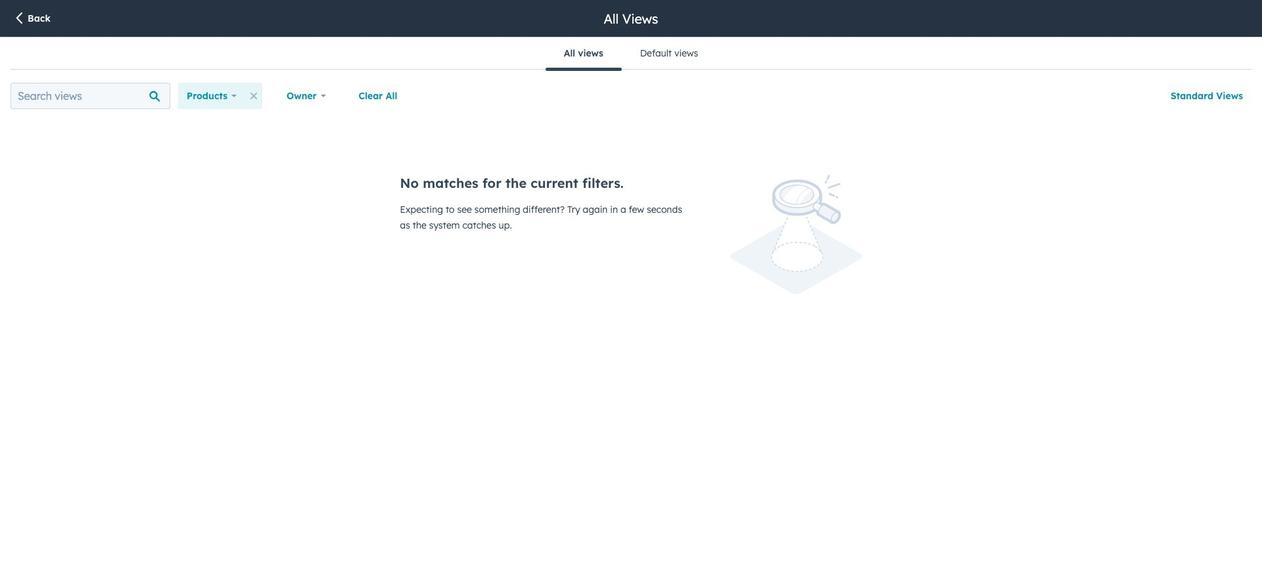 Task type: describe. For each thing, give the bounding box(es) containing it.
Search views search field
[[11, 83, 170, 109]]

page section element
[[0, 0, 1262, 37]]



Task type: locate. For each thing, give the bounding box(es) containing it.
navigation
[[545, 37, 717, 71]]



Task type: vqa. For each thing, say whether or not it's contained in the screenshot.
first Notification from the bottom
no



